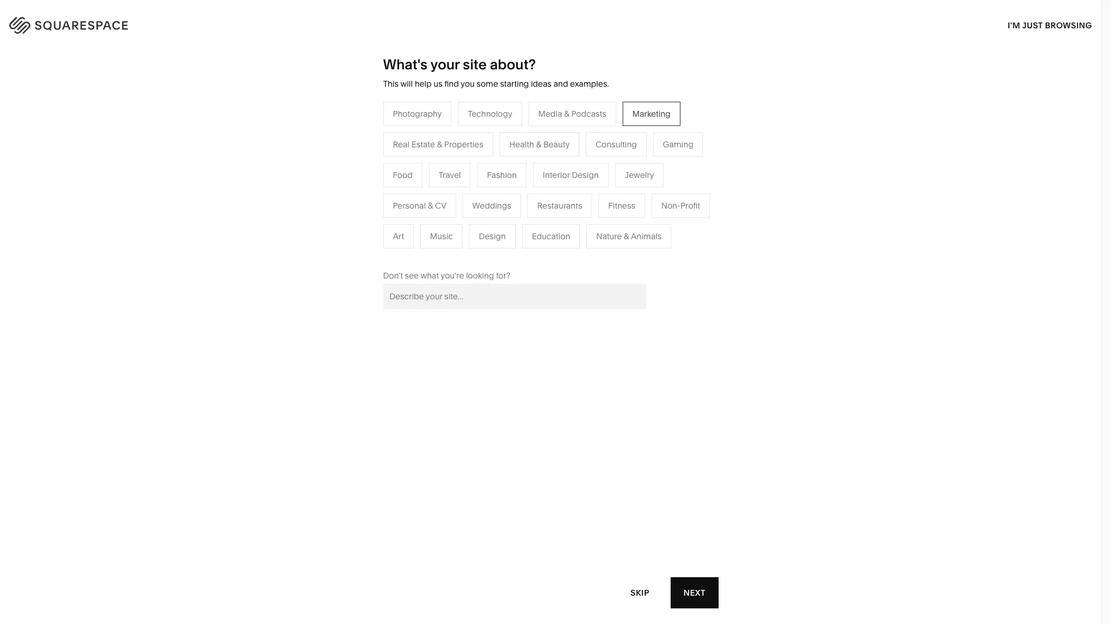 Task type: describe. For each thing, give the bounding box(es) containing it.
real inside option
[[393, 139, 410, 150]]

i'm
[[1008, 20, 1021, 30]]

don't
[[383, 271, 403, 281]]

1 vertical spatial properties
[[470, 247, 509, 258]]

log
[[1058, 18, 1076, 29]]

fashion
[[487, 170, 517, 180]]

nature inside option
[[597, 231, 622, 242]]

beauty
[[544, 139, 570, 150]]

your
[[431, 56, 460, 73]]

health
[[510, 139, 534, 150]]

0 horizontal spatial restaurants
[[419, 178, 464, 188]]

i'm just browsing link
[[1008, 9, 1093, 41]]

log             in link
[[1058, 18, 1088, 29]]

0 horizontal spatial podcasts
[[452, 195, 487, 206]]

community
[[297, 213, 341, 223]]

Food radio
[[383, 163, 423, 187]]

community & non-profits
[[297, 213, 393, 223]]

profits
[[369, 213, 393, 223]]

0 horizontal spatial nature
[[541, 178, 566, 188]]

podcasts inside radio
[[572, 109, 607, 119]]

jewelry
[[625, 170, 654, 180]]

Media & Podcasts radio
[[529, 102, 617, 126]]

Consulting radio
[[586, 132, 647, 157]]

next
[[684, 588, 706, 598]]

Music radio
[[420, 224, 463, 249]]

home & decor
[[541, 161, 597, 171]]

& inside radio
[[564, 109, 570, 119]]

find
[[445, 79, 459, 89]]

ideas
[[531, 79, 552, 89]]

& inside "option"
[[428, 201, 433, 211]]

& inside option
[[624, 231, 630, 242]]

0 vertical spatial design
[[572, 170, 599, 180]]

nature & animals link
[[541, 178, 618, 188]]

marketing
[[633, 109, 671, 119]]

in
[[1078, 18, 1088, 29]]

this
[[383, 79, 399, 89]]

don't see what you're looking for?
[[383, 271, 511, 281]]

interior
[[543, 170, 570, 180]]

Weddings radio
[[463, 194, 521, 218]]

media & podcasts inside radio
[[539, 109, 607, 119]]

about?
[[490, 56, 536, 73]]

Interior Design radio
[[533, 163, 609, 187]]

properties inside real estate & properties option
[[444, 139, 484, 150]]

Personal & CV radio
[[383, 194, 457, 218]]

Marketing radio
[[623, 102, 681, 126]]

for?
[[496, 271, 511, 281]]

gaming
[[663, 139, 694, 150]]

log             in
[[1058, 18, 1088, 29]]

restaurants link
[[419, 178, 475, 188]]

travel down real estate & properties option
[[419, 161, 441, 171]]

weddings link
[[419, 230, 469, 241]]

art
[[393, 231, 404, 242]]

photography
[[393, 109, 442, 119]]

education
[[532, 231, 571, 242]]

Education radio
[[522, 224, 580, 249]]

media inside radio
[[539, 109, 563, 119]]

Art radio
[[383, 224, 414, 249]]

what's your site about? this will help us find you some starting ideas and examples.
[[383, 56, 609, 89]]

skip button
[[618, 578, 663, 609]]

home & decor link
[[541, 161, 608, 171]]

Restaurants radio
[[528, 194, 592, 218]]

music
[[430, 231, 453, 242]]

see
[[405, 271, 419, 281]]

non-profit
[[662, 201, 701, 211]]

restaurants inside radio
[[538, 201, 583, 211]]

events
[[419, 213, 444, 223]]

cv
[[435, 201, 447, 211]]

events link
[[419, 213, 456, 223]]

real estate & properties link
[[419, 247, 521, 258]]

travel link
[[419, 161, 453, 171]]

1 vertical spatial weddings
[[419, 230, 458, 241]]

you're
[[441, 271, 464, 281]]



Task type: locate. For each thing, give the bounding box(es) containing it.
0 vertical spatial weddings
[[473, 201, 512, 211]]

some
[[477, 79, 498, 89]]

1 horizontal spatial weddings
[[473, 201, 512, 211]]

Fitness radio
[[599, 194, 646, 218]]

real estate & properties up you're
[[419, 247, 509, 258]]

squarespace logo link
[[23, 14, 236, 32]]

decor
[[573, 161, 597, 171]]

estate up travel link
[[412, 139, 435, 150]]

restaurants
[[419, 178, 464, 188], [538, 201, 583, 211]]

1 horizontal spatial real
[[419, 247, 435, 258]]

Nature & Animals radio
[[587, 224, 672, 249]]

0 horizontal spatial fitness
[[541, 195, 568, 206]]

travel inside option
[[439, 170, 461, 180]]

weddings up design radio
[[473, 201, 512, 211]]

0 horizontal spatial non-
[[350, 213, 369, 223]]

1 horizontal spatial animals
[[631, 231, 662, 242]]

0 vertical spatial estate
[[412, 139, 435, 150]]

animals down the fitness radio
[[631, 231, 662, 242]]

profit
[[681, 201, 701, 211]]

media & podcasts down "and"
[[539, 109, 607, 119]]

0 vertical spatial properties
[[444, 139, 484, 150]]

media & podcasts down the restaurants link
[[419, 195, 487, 206]]

1 vertical spatial nature & animals
[[597, 231, 662, 242]]

0 vertical spatial nature & animals
[[541, 178, 606, 188]]

1 vertical spatial podcasts
[[452, 195, 487, 206]]

nature & animals down the fitness radio
[[597, 231, 662, 242]]

weddings
[[473, 201, 512, 211], [419, 230, 458, 241]]

1 vertical spatial real estate & properties
[[419, 247, 509, 258]]

1 vertical spatial real
[[419, 247, 435, 258]]

media up beauty
[[539, 109, 563, 119]]

animals inside option
[[631, 231, 662, 242]]

non- right the community
[[350, 213, 369, 223]]

1 vertical spatial animals
[[631, 231, 662, 242]]

properties
[[444, 139, 484, 150], [470, 247, 509, 258]]

0 vertical spatial media & podcasts
[[539, 109, 607, 119]]

estate down music
[[437, 247, 461, 258]]

weddings inside weddings option
[[473, 201, 512, 211]]

browsing
[[1046, 20, 1093, 30]]

squarespace logo image
[[23, 14, 152, 32]]

1 vertical spatial estate
[[437, 247, 461, 258]]

media & podcasts
[[539, 109, 607, 119], [419, 195, 487, 206]]

1 horizontal spatial media & podcasts
[[539, 109, 607, 119]]

podcasts down the restaurants link
[[452, 195, 487, 206]]

1 vertical spatial design
[[479, 231, 506, 242]]

nature
[[541, 178, 566, 188], [597, 231, 622, 242]]

us
[[434, 79, 443, 89]]

what
[[421, 271, 439, 281]]

0 vertical spatial nature
[[541, 178, 566, 188]]

fitness
[[541, 195, 568, 206], [609, 201, 636, 211]]

animals down the decor
[[575, 178, 606, 188]]

Travel radio
[[429, 163, 471, 187]]

properties up looking
[[470, 247, 509, 258]]

&
[[564, 109, 570, 119], [437, 139, 442, 150], [536, 139, 542, 150], [566, 161, 571, 171], [568, 178, 574, 188], [445, 195, 450, 206], [428, 201, 433, 211], [343, 213, 348, 223], [624, 231, 630, 242], [463, 247, 468, 258]]

nature & animals down home & decor link
[[541, 178, 606, 188]]

technology
[[468, 109, 513, 119]]

Technology radio
[[458, 102, 522, 126]]

nature & animals
[[541, 178, 606, 188], [597, 231, 662, 242]]

0 horizontal spatial animals
[[575, 178, 606, 188]]

Gaming radio
[[653, 132, 704, 157]]

1 horizontal spatial non-
[[662, 201, 681, 211]]

travel up media & podcasts "link"
[[439, 170, 461, 180]]

next button
[[671, 578, 719, 609]]

Health & Beauty radio
[[500, 132, 580, 157]]

0 horizontal spatial estate
[[412, 139, 435, 150]]

0 horizontal spatial media & podcasts
[[419, 195, 487, 206]]

personal & cv
[[393, 201, 447, 211]]

media & podcasts link
[[419, 195, 498, 206]]

properties up travel option
[[444, 139, 484, 150]]

0 horizontal spatial real
[[393, 139, 410, 150]]

0 vertical spatial media
[[539, 109, 563, 119]]

will
[[401, 79, 413, 89]]

0 vertical spatial podcasts
[[572, 109, 607, 119]]

non- inside radio
[[662, 201, 681, 211]]

nature down the fitness radio
[[597, 231, 622, 242]]

0 horizontal spatial weddings
[[419, 230, 458, 241]]

real estate & properties inside option
[[393, 139, 484, 150]]

Fashion radio
[[477, 163, 527, 187]]

site
[[463, 56, 487, 73]]

Design radio
[[469, 224, 516, 249]]

Photography radio
[[383, 102, 452, 126]]

Jewelry radio
[[615, 163, 664, 187]]

fitness inside radio
[[609, 201, 636, 211]]

podcasts
[[572, 109, 607, 119], [452, 195, 487, 206]]

real estate & properties
[[393, 139, 484, 150], [419, 247, 509, 258]]

personal
[[393, 201, 426, 211]]

1 vertical spatial media
[[419, 195, 443, 206]]

estate inside option
[[412, 139, 435, 150]]

0 vertical spatial real
[[393, 139, 410, 150]]

0 horizontal spatial media
[[419, 195, 443, 206]]

0 horizontal spatial design
[[479, 231, 506, 242]]

i'm just browsing
[[1008, 20, 1093, 30]]

design
[[572, 170, 599, 180], [479, 231, 506, 242]]

1 horizontal spatial media
[[539, 109, 563, 119]]

food
[[393, 170, 413, 180]]

podcasts down the examples.
[[572, 109, 607, 119]]

0 vertical spatial non-
[[662, 201, 681, 211]]

non- down jewelry radio
[[662, 201, 681, 211]]

fitness link
[[541, 195, 579, 206]]

1 horizontal spatial restaurants
[[538, 201, 583, 211]]

1 horizontal spatial podcasts
[[572, 109, 607, 119]]

1 vertical spatial restaurants
[[538, 201, 583, 211]]

1 horizontal spatial nature
[[597, 231, 622, 242]]

home
[[541, 161, 564, 171]]

1 horizontal spatial estate
[[437, 247, 461, 258]]

degraw element
[[395, 396, 707, 625]]

media
[[539, 109, 563, 119], [419, 195, 443, 206]]

0 vertical spatial restaurants
[[419, 178, 464, 188]]

estate
[[412, 139, 435, 150], [437, 247, 461, 258]]

Real Estate & Properties radio
[[383, 132, 493, 157]]

real up the food option
[[393, 139, 410, 150]]

travel
[[419, 161, 441, 171], [439, 170, 461, 180]]

real
[[393, 139, 410, 150], [419, 247, 435, 258]]

degraw image
[[395, 396, 707, 625]]

fitness down "interior"
[[541, 195, 568, 206]]

Non-Profit radio
[[652, 194, 710, 218]]

0 vertical spatial real estate & properties
[[393, 139, 484, 150]]

skip
[[631, 588, 650, 598]]

real estate & properties up travel link
[[393, 139, 484, 150]]

restaurants down nature & animals link
[[538, 201, 583, 211]]

media up events
[[419, 195, 443, 206]]

animals
[[575, 178, 606, 188], [631, 231, 662, 242]]

1 vertical spatial nature
[[597, 231, 622, 242]]

fitness up nature & animals option
[[609, 201, 636, 211]]

examples.
[[570, 79, 609, 89]]

help
[[415, 79, 432, 89]]

restaurants down travel link
[[419, 178, 464, 188]]

and
[[554, 79, 568, 89]]

weddings down events link
[[419, 230, 458, 241]]

real down music
[[419, 247, 435, 258]]

1 vertical spatial non-
[[350, 213, 369, 223]]

health & beauty
[[510, 139, 570, 150]]

you
[[461, 79, 475, 89]]

0 vertical spatial animals
[[575, 178, 606, 188]]

1 horizontal spatial fitness
[[609, 201, 636, 211]]

just
[[1023, 20, 1044, 30]]

what's
[[383, 56, 428, 73]]

1 vertical spatial media & podcasts
[[419, 195, 487, 206]]

consulting
[[596, 139, 637, 150]]

non-
[[662, 201, 681, 211], [350, 213, 369, 223]]

interior design
[[543, 170, 599, 180]]

Don't see what you're looking for? field
[[383, 284, 646, 309]]

nature & animals inside nature & animals option
[[597, 231, 662, 242]]

looking
[[466, 271, 494, 281]]

1 horizontal spatial design
[[572, 170, 599, 180]]

nature down the home
[[541, 178, 566, 188]]

community & non-profits link
[[297, 213, 405, 223]]

starting
[[500, 79, 529, 89]]



Task type: vqa. For each thing, say whether or not it's contained in the screenshot.
Same
no



